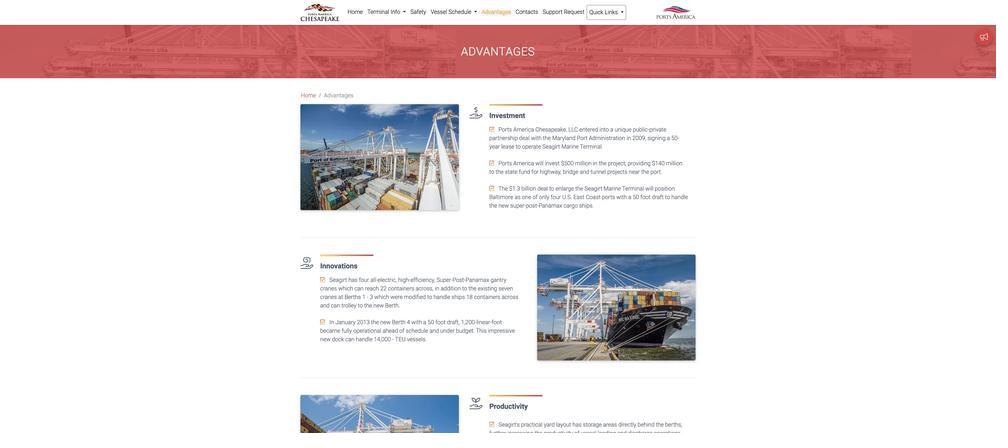 Task type: vqa. For each thing, say whether or not it's contained in the screenshot.
ADVANTAGES
yes



Task type: describe. For each thing, give the bounding box(es) containing it.
terminal inside terminal info link
[[368, 9, 389, 15]]

project,
[[608, 160, 627, 167]]

four inside seagirt has four all-electric, high-efficiency, super-post-panamax gantry cranes which can reach 22 containers across, in addition to the existing seven cranes at berths 1 - 3 which were modified to handle ships 18 containers across and can trolley to the new berth.
[[359, 277, 369, 284]]

panamax inside seagirt has four all-electric, high-efficiency, super-post-panamax gantry cranes which can reach 22 containers across, in addition to the existing seven cranes at berths 1 - 3 which were modified to handle ships 18 containers across and can trolley to the new berth.
[[466, 277, 489, 284]]

check square image for in january 2013 the new berth 4 with a 50 foot draft, 1,200-linear-foot became fully operational ahead of schedule and under budget. this impressive new dock can handle 14,000 - teu vessels.
[[320, 320, 325, 326]]

4
[[407, 320, 410, 326]]

signing
[[648, 135, 666, 142]]

advantages link
[[480, 5, 514, 19]]

were
[[391, 294, 403, 301]]

2013
[[357, 320, 370, 326]]

seven
[[499, 286, 513, 293]]

1 horizontal spatial which
[[375, 294, 389, 301]]

the up 18
[[469, 286, 477, 293]]

contacts link
[[514, 5, 541, 19]]

providing
[[628, 160, 651, 167]]

chesapeake,
[[536, 127, 567, 133]]

ahead
[[383, 328, 398, 335]]

linear-
[[477, 320, 492, 326]]

2 million from the left
[[666, 160, 683, 167]]

- inside seagirt has four all-electric, high-efficiency, super-post-panamax gantry cranes which can reach 22 containers across, in addition to the existing seven cranes at berths 1 - 3 which were modified to handle ships 18 containers across and can trolley to the new berth.
[[367, 294, 369, 301]]

home for the rightmost home link
[[348, 9, 363, 15]]

1 horizontal spatial containers
[[474, 294, 501, 301]]

super-
[[437, 277, 453, 284]]

operational
[[353, 328, 381, 335]]

handle inside the $1.3 billion deal to enlarge the seagirt marine terminal will position baltimore as one of only four u.s. east coast ports with a 50 foot draft to handle the new super-post-panamax cargo ships.
[[672, 194, 688, 201]]

further
[[490, 430, 506, 434]]

terminal inside the $1.3 billion deal to enlarge the seagirt marine terminal will position baltimore as one of only four u.s. east coast ports with a 50 foot draft to handle the new super-post-panamax cargo ships.
[[623, 186, 644, 192]]

in
[[330, 320, 334, 326]]

with inside the $1.3 billion deal to enlarge the seagirt marine terminal will position baltimore as one of only four u.s. east coast ports with a 50 foot draft to handle the new super-post-panamax cargo ships.
[[617, 194, 627, 201]]

fully
[[342, 328, 352, 335]]

post-
[[526, 203, 539, 210]]

22
[[380, 286, 387, 293]]

u.s.
[[563, 194, 572, 201]]

vessel
[[581, 430, 597, 434]]

0 vertical spatial containers
[[388, 286, 414, 293]]

reach
[[365, 286, 379, 293]]

1 vertical spatial home link
[[301, 92, 316, 100]]

- inside in january 2013 the new berth 4 with a 50 foot draft, 1,200-linear-foot became fully operational ahead of schedule and under budget. this impressive new dock can handle 14,000 - teu vessels.
[[392, 337, 394, 343]]

behind
[[638, 422, 655, 429]]

fund
[[519, 169, 530, 176]]

terminal.
[[580, 144, 603, 150]]

to up 18
[[462, 286, 467, 293]]

coast
[[586, 194, 601, 201]]

support
[[543, 9, 563, 15]]

loading
[[598, 430, 616, 434]]

all-
[[371, 277, 378, 284]]

1 horizontal spatial foot
[[492, 320, 502, 326]]

one
[[522, 194, 531, 201]]

seagirt inside the $1.3 billion deal to enlarge the seagirt marine terminal will position baltimore as one of only four u.s. east coast ports with a 50 foot draft to handle the new super-post-panamax cargo ships.
[[585, 186, 603, 192]]

schedule
[[406, 328, 428, 335]]

the down practical
[[535, 430, 543, 434]]

ports america chesapeake, llc entered into a unique public-private partnership deal with the maryland port administration in 2009, signing a 50- year lease to operate seagirt marine terminal.
[[490, 127, 680, 150]]

request
[[564, 9, 585, 15]]

a inside in january 2013 the new berth 4 with a 50 foot draft, 1,200-linear-foot became fully operational ahead of schedule and under budget. this impressive new dock can handle 14,000 - teu vessels.
[[424, 320, 427, 326]]

deal inside the $1.3 billion deal to enlarge the seagirt marine terminal will position baltimore as one of only four u.s. east coast ports with a 50 foot draft to handle the new super-post-panamax cargo ships.
[[538, 186, 548, 192]]

modified
[[404, 294, 426, 301]]

1 million from the left
[[575, 160, 592, 167]]

year
[[490, 144, 500, 150]]

the left state at the top right of the page
[[496, 169, 504, 176]]

will inside the $1.3 billion deal to enlarge the seagirt marine terminal will position baltimore as one of only four u.s. east coast ports with a 50 foot draft to handle the new super-post-panamax cargo ships.
[[646, 186, 654, 192]]

50-
[[672, 135, 680, 142]]

at
[[338, 294, 343, 301]]

seagirt's
[[499, 422, 520, 429]]

productivity
[[544, 430, 573, 434]]

america for will
[[514, 160, 534, 167]]

50 inside the $1.3 billion deal to enlarge the seagirt marine terminal will position baltimore as one of only four u.s. east coast ports with a 50 foot draft to handle the new super-post-panamax cargo ships.
[[633, 194, 639, 201]]

panamax inside the $1.3 billion deal to enlarge the seagirt marine terminal will position baltimore as one of only four u.s. east coast ports with a 50 foot draft to handle the new super-post-panamax cargo ships.
[[539, 203, 563, 210]]

support request link
[[541, 5, 587, 19]]

to down across,
[[427, 294, 432, 301]]

four inside the $1.3 billion deal to enlarge the seagirt marine terminal will position baltimore as one of only four u.s. east coast ports with a 50 foot draft to handle the new super-post-panamax cargo ships.
[[551, 194, 561, 201]]

investment
[[490, 112, 525, 120]]

handle inside seagirt has four all-electric, high-efficiency, super-post-panamax gantry cranes which can reach 22 containers across, in addition to the existing seven cranes at berths 1 - 3 which were modified to handle ships 18 containers across and can trolley to the new berth.
[[434, 294, 450, 301]]

check square image for ports america chesapeake, llc entered into a unique public-private partnership deal with the maryland port administration in 2009, signing a 50- year lease to operate seagirt marine terminal.
[[490, 127, 494, 133]]

impressive
[[488, 328, 515, 335]]

home for the bottom home link
[[301, 92, 316, 99]]

into
[[600, 127, 609, 133]]

a left 50-
[[667, 135, 670, 142]]

with inside ports america chesapeake, llc entered into a unique public-private partnership deal with the maryland port administration in 2009, signing a 50- year lease to operate seagirt marine terminal.
[[531, 135, 542, 142]]

a inside the $1.3 billion deal to enlarge the seagirt marine terminal will position baltimore as one of only four u.s. east coast ports with a 50 foot draft to handle the new super-post-panamax cargo ships.
[[629, 194, 632, 201]]

layout
[[556, 422, 571, 429]]

berths
[[345, 294, 361, 301]]

deal inside ports america chesapeake, llc entered into a unique public-private partnership deal with the maryland port administration in 2009, signing a 50- year lease to operate seagirt marine terminal.
[[519, 135, 530, 142]]

14,000
[[374, 337, 391, 343]]

state
[[505, 169, 518, 176]]

contacts
[[516, 9, 538, 15]]

of for seagirt's practical yard layout has storage areas directly behind the berths, further increasing the productivity of vessel loading and discharge                                 operations
[[575, 430, 580, 434]]

under
[[440, 328, 455, 335]]

50 inside in january 2013 the new berth 4 with a 50 foot draft, 1,200-linear-foot became fully operational ahead of schedule and under budget. this impressive new dock can handle 14,000 - teu vessels.
[[428, 320, 434, 326]]

position
[[655, 186, 675, 192]]

draft,
[[447, 320, 460, 326]]

1,200-
[[461, 320, 477, 326]]

seagirt's practical yard layout has storage areas directly behind the berths, further increasing the productivity of vessel loading and discharge                                 operations
[[490, 422, 684, 434]]

$1.3
[[509, 186, 520, 192]]

seagirt inside seagirt has four all-electric, high-efficiency, super-post-panamax gantry cranes which can reach 22 containers across, in addition to the existing seven cranes at berths 1 - 3 which were modified to handle ships 18 containers across and can trolley to the new berth.
[[330, 277, 347, 284]]

has inside seagirt's practical yard layout has storage areas directly behind the berths, further increasing the productivity of vessel loading and discharge                                 operations
[[573, 422, 582, 429]]

can inside in january 2013 the new berth 4 with a 50 foot draft, 1,200-linear-foot became fully operational ahead of schedule and under budget. this impressive new dock can handle 14,000 - teu vessels.
[[346, 337, 355, 343]]

port
[[577, 135, 588, 142]]

storage
[[583, 422, 602, 429]]

draft
[[652, 194, 664, 201]]

for
[[532, 169, 539, 176]]

1
[[362, 294, 366, 301]]

public-
[[633, 127, 650, 133]]

the down 3
[[364, 303, 372, 310]]

projects
[[608, 169, 628, 176]]

to up only
[[549, 186, 554, 192]]

only
[[539, 194, 550, 201]]

yard
[[544, 422, 555, 429]]

in january 2013 the new berth 4 with a 50 foot draft, 1,200-linear-foot became fully operational ahead of schedule and under budget. this impressive new dock can handle 14,000 - teu vessels.
[[320, 320, 515, 343]]

of for the $1.3 billion deal to enlarge the seagirt marine terminal will position baltimore as one of only four u.s. east coast ports with a 50 foot draft to handle the new super-post-panamax cargo ships.
[[533, 194, 538, 201]]

the down 'baltimore'
[[490, 203, 497, 210]]

vessel
[[431, 9, 447, 15]]

vessel schedule
[[431, 9, 473, 15]]

vessel schedule link
[[429, 5, 480, 19]]

a right into
[[611, 127, 614, 133]]

0 vertical spatial can
[[355, 286, 364, 293]]



Task type: locate. For each thing, give the bounding box(es) containing it.
1 horizontal spatial panamax
[[539, 203, 563, 210]]

marine inside ports america chesapeake, llc entered into a unique public-private partnership deal with the maryland port administration in 2009, signing a 50- year lease to operate seagirt marine terminal.
[[562, 144, 579, 150]]

deal up operate
[[519, 135, 530, 142]]

to down 1
[[358, 303, 363, 310]]

directly
[[619, 422, 637, 429]]

of inside seagirt's practical yard layout has storage areas directly behind the berths, further increasing the productivity of vessel loading and discharge                                 operations
[[575, 430, 580, 434]]

new down became
[[320, 337, 331, 343]]

check square image for the $1.3 billion deal to enlarge the seagirt marine terminal will position baltimore as one of only four u.s. east coast ports with a 50 foot draft to handle the new super-post-panamax cargo ships.
[[490, 186, 494, 192]]

budget.
[[456, 328, 475, 335]]

0 horizontal spatial which
[[338, 286, 353, 293]]

efficiency,
[[411, 277, 435, 284]]

electric,
[[378, 277, 397, 284]]

1 check square image from the top
[[490, 127, 494, 133]]

0 vertical spatial panamax
[[539, 203, 563, 210]]

1 horizontal spatial home link
[[345, 5, 365, 19]]

0 horizontal spatial -
[[367, 294, 369, 301]]

info
[[391, 9, 400, 15]]

1 vertical spatial containers
[[474, 294, 501, 301]]

will up for on the top
[[536, 160, 544, 167]]

2 horizontal spatial handle
[[672, 194, 688, 201]]

0 horizontal spatial panamax
[[466, 277, 489, 284]]

administration
[[589, 135, 626, 142]]

ports up partnership
[[499, 127, 512, 133]]

0 vertical spatial in
[[627, 135, 631, 142]]

0 horizontal spatial million
[[575, 160, 592, 167]]

million right $140
[[666, 160, 683, 167]]

2 horizontal spatial with
[[617, 194, 627, 201]]

1 vertical spatial check square image
[[320, 320, 325, 326]]

check square image down year
[[490, 161, 494, 166]]

2 cranes from the top
[[320, 294, 337, 301]]

0 vertical spatial marine
[[562, 144, 579, 150]]

check square image for seagirt's practical yard layout has storage areas directly behind the berths, further increasing the productivity of vessel loading and discharge                                 operations
[[490, 422, 494, 428]]

and up the in
[[320, 303, 330, 310]]

terminal info
[[368, 9, 402, 15]]

and left under
[[430, 328, 439, 335]]

million up bridge
[[575, 160, 592, 167]]

2 vertical spatial with
[[412, 320, 422, 326]]

baltimore
[[490, 194, 513, 201]]

to left state at the top right of the page
[[490, 169, 494, 176]]

0 vertical spatial of
[[533, 194, 538, 201]]

post-
[[453, 277, 466, 284]]

which up at
[[338, 286, 353, 293]]

home
[[348, 9, 363, 15], [301, 92, 316, 99]]

0 vertical spatial cranes
[[320, 286, 337, 293]]

ports up state at the top right of the page
[[499, 160, 512, 167]]

safety link
[[408, 5, 429, 19]]

0 horizontal spatial handle
[[356, 337, 373, 343]]

0 vertical spatial home
[[348, 9, 363, 15]]

1 vertical spatial has
[[573, 422, 582, 429]]

the right behind
[[656, 422, 664, 429]]

1 horizontal spatial of
[[533, 194, 538, 201]]

innovations image
[[537, 255, 696, 361]]

will inside ports america will invest $500 million in the project, providing $140 million to the state fund for highway, bridge and tunnel projects near the port.
[[536, 160, 544, 167]]

1 vertical spatial four
[[359, 277, 369, 284]]

0 vertical spatial advantages
[[482, 9, 511, 15]]

0 horizontal spatial 50
[[428, 320, 434, 326]]

0 vertical spatial 50
[[633, 194, 639, 201]]

llc
[[569, 127, 578, 133]]

check square image for seagirt has four all-electric, high-efficiency, super-post-panamax gantry cranes which can reach 22 containers across, in addition to the existing seven cranes at berths 1 - 3 which were modified to handle ships 18 containers across and can trolley to the new berth.
[[320, 278, 325, 283]]

can down fully
[[346, 337, 355, 343]]

1 vertical spatial marine
[[604, 186, 621, 192]]

foot
[[641, 194, 651, 201], [436, 320, 446, 326], [492, 320, 502, 326]]

to inside ports america will invest $500 million in the project, providing $140 million to the state fund for highway, bridge and tunnel projects near the port.
[[490, 169, 494, 176]]

foot left draft
[[641, 194, 651, 201]]

of inside in january 2013 the new berth 4 with a 50 foot draft, 1,200-linear-foot became fully operational ahead of schedule and under budget. this impressive new dock can handle 14,000 - teu vessels.
[[399, 328, 405, 335]]

links
[[605, 9, 618, 16]]

entered
[[580, 127, 598, 133]]

0 vertical spatial america
[[514, 127, 534, 133]]

quick links link
[[587, 5, 626, 20]]

0 horizontal spatial has
[[349, 277, 358, 284]]

ports inside ports america chesapeake, llc entered into a unique public-private partnership deal with the maryland port administration in 2009, signing a 50- year lease to operate seagirt marine terminal.
[[499, 127, 512, 133]]

seagirt
[[543, 144, 560, 150], [585, 186, 603, 192], [330, 277, 347, 284]]

1 horizontal spatial seagirt
[[543, 144, 560, 150]]

has
[[349, 277, 358, 284], [573, 422, 582, 429]]

check square image
[[490, 127, 494, 133], [490, 161, 494, 166], [490, 186, 494, 192], [490, 422, 494, 428]]

cargo
[[564, 203, 578, 210]]

check square image left the in
[[320, 320, 325, 326]]

0 vertical spatial will
[[536, 160, 544, 167]]

four left u.s.
[[551, 194, 561, 201]]

america for chesapeake,
[[514, 127, 534, 133]]

foot up under
[[436, 320, 446, 326]]

became
[[320, 328, 340, 335]]

near
[[629, 169, 640, 176]]

18
[[467, 294, 473, 301]]

1 horizontal spatial in
[[593, 160, 598, 167]]

home inside home link
[[348, 9, 363, 15]]

2 vertical spatial seagirt
[[330, 277, 347, 284]]

foot inside the $1.3 billion deal to enlarge the seagirt marine terminal will position baltimore as one of only four u.s. east coast ports with a 50 foot draft to handle the new super-post-panamax cargo ships.
[[641, 194, 651, 201]]

- left 3
[[367, 294, 369, 301]]

can down at
[[331, 303, 340, 310]]

invest
[[545, 160, 560, 167]]

port.
[[651, 169, 662, 176]]

super-
[[511, 203, 526, 210]]

of up "teu"
[[399, 328, 405, 335]]

ports for ports america will invest $500 million in the project, providing $140 million to the state fund for highway, bridge and tunnel projects near the port.
[[499, 160, 512, 167]]

bridge
[[563, 169, 579, 176]]

a up schedule
[[424, 320, 427, 326]]

1 horizontal spatial marine
[[604, 186, 621, 192]]

unique
[[615, 127, 632, 133]]

of
[[533, 194, 538, 201], [399, 328, 405, 335], [575, 430, 580, 434]]

1 vertical spatial seagirt
[[585, 186, 603, 192]]

the up east
[[576, 186, 584, 192]]

productivity
[[490, 403, 528, 411]]

containers down existing
[[474, 294, 501, 301]]

which
[[338, 286, 353, 293], [375, 294, 389, 301]]

and down directly
[[618, 430, 627, 434]]

four left all-
[[359, 277, 369, 284]]

marine inside the $1.3 billion deal to enlarge the seagirt marine terminal will position baltimore as one of only four u.s. east coast ports with a 50 foot draft to handle the new super-post-panamax cargo ships.
[[604, 186, 621, 192]]

the inside ports america chesapeake, llc entered into a unique public-private partnership deal with the maryland port administration in 2009, signing a 50- year lease to operate seagirt marine terminal.
[[543, 135, 551, 142]]

can
[[355, 286, 364, 293], [331, 303, 340, 310], [346, 337, 355, 343]]

1 vertical spatial which
[[375, 294, 389, 301]]

1 vertical spatial panamax
[[466, 277, 489, 284]]

marine down maryland
[[562, 144, 579, 150]]

0 horizontal spatial seagirt
[[330, 277, 347, 284]]

deal up only
[[538, 186, 548, 192]]

lease
[[501, 144, 515, 150]]

and inside ports america will invest $500 million in the project, providing $140 million to the state fund for highway, bridge and tunnel projects near the port.
[[580, 169, 589, 176]]

0 horizontal spatial home
[[301, 92, 316, 99]]

containers down high-
[[388, 286, 414, 293]]

2 vertical spatial can
[[346, 337, 355, 343]]

0 horizontal spatial terminal
[[368, 9, 389, 15]]

the
[[499, 186, 508, 192]]

1 vertical spatial advantages
[[461, 45, 535, 58]]

check square image up further
[[490, 422, 494, 428]]

2 check square image from the top
[[490, 161, 494, 166]]

with inside in january 2013 the new berth 4 with a 50 foot draft, 1,200-linear-foot became fully operational ahead of schedule and under budget. this impressive new dock can handle 14,000 - teu vessels.
[[412, 320, 422, 326]]

and inside seagirt has four all-electric, high-efficiency, super-post-panamax gantry cranes which can reach 22 containers across, in addition to the existing seven cranes at berths 1 - 3 which were modified to handle ships 18 containers across and can trolley to the new berth.
[[320, 303, 330, 310]]

1 vertical spatial of
[[399, 328, 405, 335]]

quick links
[[590, 9, 620, 16]]

seagirt down maryland
[[543, 144, 560, 150]]

support request
[[543, 9, 585, 15]]

50 up schedule
[[428, 320, 434, 326]]

ports
[[602, 194, 615, 201]]

east
[[574, 194, 585, 201]]

0 horizontal spatial marine
[[562, 144, 579, 150]]

50 left draft
[[633, 194, 639, 201]]

new up ahead on the left bottom of the page
[[380, 320, 391, 326]]

cranes
[[320, 286, 337, 293], [320, 294, 337, 301]]

which down 22
[[375, 294, 389, 301]]

1 horizontal spatial -
[[392, 337, 394, 343]]

0 vertical spatial with
[[531, 135, 542, 142]]

3
[[370, 294, 373, 301]]

1 vertical spatial terminal
[[623, 186, 644, 192]]

2 horizontal spatial seagirt
[[585, 186, 603, 192]]

0 horizontal spatial foot
[[436, 320, 446, 326]]

america up fund
[[514, 160, 534, 167]]

0 vertical spatial handle
[[672, 194, 688, 201]]

1 vertical spatial in
[[593, 160, 598, 167]]

$140
[[652, 160, 665, 167]]

1 horizontal spatial four
[[551, 194, 561, 201]]

1 horizontal spatial home
[[348, 9, 363, 15]]

berth.
[[385, 303, 400, 310]]

vessels.
[[407, 337, 427, 343]]

1 cranes from the top
[[320, 286, 337, 293]]

maryland
[[552, 135, 576, 142]]

cranes down 'innovations'
[[320, 286, 337, 293]]

with up operate
[[531, 135, 542, 142]]

1 horizontal spatial handle
[[434, 294, 450, 301]]

2 horizontal spatial in
[[627, 135, 631, 142]]

terminal down the near
[[623, 186, 644, 192]]

ports
[[499, 127, 512, 133], [499, 160, 512, 167]]

1 horizontal spatial terminal
[[623, 186, 644, 192]]

check square image left the
[[490, 186, 494, 192]]

1 vertical spatial with
[[617, 194, 627, 201]]

to inside ports america chesapeake, llc entered into a unique public-private partnership deal with the maryland port administration in 2009, signing a 50- year lease to operate seagirt marine terminal.
[[516, 144, 521, 150]]

check square image
[[320, 278, 325, 283], [320, 320, 325, 326]]

1 vertical spatial ports
[[499, 160, 512, 167]]

teu
[[395, 337, 406, 343]]

panamax down only
[[539, 203, 563, 210]]

0 vertical spatial which
[[338, 286, 353, 293]]

and left tunnel
[[580, 169, 589, 176]]

america up operate
[[514, 127, 534, 133]]

highway,
[[540, 169, 562, 176]]

2 ports from the top
[[499, 160, 512, 167]]

4 check square image from the top
[[490, 422, 494, 428]]

1 vertical spatial deal
[[538, 186, 548, 192]]

and inside in january 2013 the new berth 4 with a 50 foot draft, 1,200-linear-foot became fully operational ahead of schedule and under budget. this impressive new dock can handle 14,000 - teu vessels.
[[430, 328, 439, 335]]

terminal left info on the left top
[[368, 9, 389, 15]]

1 ports from the top
[[499, 127, 512, 133]]

1 vertical spatial handle
[[434, 294, 450, 301]]

check square image down 'innovations'
[[320, 278, 325, 283]]

the down providing
[[642, 169, 649, 176]]

0 horizontal spatial deal
[[519, 135, 530, 142]]

in down unique
[[627, 135, 631, 142]]

seagirt inside ports america chesapeake, llc entered into a unique public-private partnership deal with the maryland port administration in 2009, signing a 50- year lease to operate seagirt marine terminal.
[[543, 144, 560, 150]]

america inside ports america will invest $500 million in the project, providing $140 million to the state fund for highway, bridge and tunnel projects near the port.
[[514, 160, 534, 167]]

tunnel
[[591, 169, 606, 176]]

america inside ports america chesapeake, llc entered into a unique public-private partnership deal with the maryland port administration in 2009, signing a 50- year lease to operate seagirt marine terminal.
[[514, 127, 534, 133]]

0 vertical spatial home link
[[345, 5, 365, 19]]

new inside the $1.3 billion deal to enlarge the seagirt marine terminal will position baltimore as one of only four u.s. east coast ports with a 50 foot draft to handle the new super-post-panamax cargo ships.
[[499, 203, 509, 210]]

2 horizontal spatial foot
[[641, 194, 651, 201]]

in inside ports america will invest $500 million in the project, providing $140 million to the state fund for highway, bridge and tunnel projects near the port.
[[593, 160, 598, 167]]

seagirt up coast
[[585, 186, 603, 192]]

0 vertical spatial seagirt
[[543, 144, 560, 150]]

2 check square image from the top
[[320, 320, 325, 326]]

1 vertical spatial cranes
[[320, 294, 337, 301]]

1 horizontal spatial will
[[646, 186, 654, 192]]

and inside seagirt's practical yard layout has storage areas directly behind the berths, further increasing the productivity of vessel loading and discharge                                 operations
[[618, 430, 627, 434]]

0 horizontal spatial four
[[359, 277, 369, 284]]

the inside in january 2013 the new berth 4 with a 50 foot draft, 1,200-linear-foot became fully operational ahead of schedule and under budget. this impressive new dock can handle 14,000 - teu vessels.
[[371, 320, 379, 326]]

in inside seagirt has four all-electric, high-efficiency, super-post-panamax gantry cranes which can reach 22 containers across, in addition to the existing seven cranes at berths 1 - 3 which were modified to handle ships 18 containers across and can trolley to the new berth.
[[435, 286, 440, 293]]

handle inside in january 2013 the new berth 4 with a 50 foot draft, 1,200-linear-foot became fully operational ahead of schedule and under budget. this impressive new dock can handle 14,000 - teu vessels.
[[356, 337, 373, 343]]

marine up ports
[[604, 186, 621, 192]]

with right ports
[[617, 194, 627, 201]]

areas
[[603, 422, 617, 429]]

0 horizontal spatial containers
[[388, 286, 414, 293]]

to
[[516, 144, 521, 150], [490, 169, 494, 176], [549, 186, 554, 192], [665, 194, 670, 201], [462, 286, 467, 293], [427, 294, 432, 301], [358, 303, 363, 310]]

dock
[[332, 337, 344, 343]]

2 vertical spatial advantages
[[324, 92, 354, 99]]

1 horizontal spatial million
[[666, 160, 683, 167]]

with right 4
[[412, 320, 422, 326]]

0 vertical spatial ports
[[499, 127, 512, 133]]

0 vertical spatial check square image
[[320, 278, 325, 283]]

handle down addition in the left of the page
[[434, 294, 450, 301]]

1 vertical spatial -
[[392, 337, 394, 343]]

- left "teu"
[[392, 337, 394, 343]]

can up 1
[[355, 286, 364, 293]]

cranes left at
[[320, 294, 337, 301]]

new left berth.
[[374, 303, 384, 310]]

2 vertical spatial of
[[575, 430, 580, 434]]

of inside the $1.3 billion deal to enlarge the seagirt marine terminal will position baltimore as one of only four u.s. east coast ports with a 50 foot draft to handle the new super-post-panamax cargo ships.
[[533, 194, 538, 201]]

containers
[[388, 286, 414, 293], [474, 294, 501, 301]]

new inside seagirt has four all-electric, high-efficiency, super-post-panamax gantry cranes which can reach 22 containers across, in addition to the existing seven cranes at berths 1 - 3 which were modified to handle ships 18 containers across and can trolley to the new berth.
[[374, 303, 384, 310]]

ships.
[[579, 203, 594, 210]]

1 vertical spatial home
[[301, 92, 316, 99]]

has inside seagirt has four all-electric, high-efficiency, super-post-panamax gantry cranes which can reach 22 containers across, in addition to the existing seven cranes at berths 1 - 3 which were modified to handle ships 18 containers across and can trolley to the new berth.
[[349, 277, 358, 284]]

terminal info link
[[365, 5, 408, 19]]

2 vertical spatial handle
[[356, 337, 373, 343]]

1 check square image from the top
[[320, 278, 325, 283]]

0 horizontal spatial of
[[399, 328, 405, 335]]

has up berths
[[349, 277, 358, 284]]

in inside ports america chesapeake, llc entered into a unique public-private partnership deal with the maryland port administration in 2009, signing a 50- year lease to operate seagirt marine terminal.
[[627, 135, 631, 142]]

0 vertical spatial deal
[[519, 135, 530, 142]]

1 vertical spatial 50
[[428, 320, 434, 326]]

of right one
[[533, 194, 538, 201]]

in up tunnel
[[593, 160, 598, 167]]

new down 'baltimore'
[[499, 203, 509, 210]]

check square image for ports america will invest $500 million in the project, providing $140 million to the state fund for highway, bridge and tunnel projects near the port.
[[490, 161, 494, 166]]

2 horizontal spatial of
[[575, 430, 580, 434]]

berths,
[[665, 422, 683, 429]]

50
[[633, 194, 639, 201], [428, 320, 434, 326]]

3 check square image from the top
[[490, 186, 494, 192]]

has up vessel
[[573, 422, 582, 429]]

0 horizontal spatial with
[[412, 320, 422, 326]]

partnership
[[490, 135, 518, 142]]

this
[[476, 328, 487, 335]]

the down the chesapeake,
[[543, 135, 551, 142]]

marine
[[562, 144, 579, 150], [604, 186, 621, 192]]

1 vertical spatial can
[[331, 303, 340, 310]]

0 vertical spatial has
[[349, 277, 358, 284]]

four
[[551, 194, 561, 201], [359, 277, 369, 284]]

ports inside ports america will invest $500 million in the project, providing $140 million to the state fund for highway, bridge and tunnel projects near the port.
[[499, 160, 512, 167]]

in down the super-
[[435, 286, 440, 293]]

foot up the impressive
[[492, 320, 502, 326]]

1 america from the top
[[514, 127, 534, 133]]

handle down operational
[[356, 337, 373, 343]]

to right lease
[[516, 144, 521, 150]]

quick
[[590, 9, 604, 16]]

1 horizontal spatial has
[[573, 422, 582, 429]]

discharge
[[628, 430, 653, 434]]

ports for ports america chesapeake, llc entered into a unique public-private partnership deal with the maryland port administration in 2009, signing a 50- year lease to operate seagirt marine terminal.
[[499, 127, 512, 133]]

1 vertical spatial america
[[514, 160, 534, 167]]

ships
[[452, 294, 465, 301]]

a right ports
[[629, 194, 632, 201]]

handle down position
[[672, 194, 688, 201]]

to down position
[[665, 194, 670, 201]]

trolley
[[342, 303, 357, 310]]

investment image
[[301, 104, 459, 210]]

schedule
[[449, 9, 472, 15]]

will up draft
[[646, 186, 654, 192]]

1 vertical spatial will
[[646, 186, 654, 192]]

existing
[[478, 286, 497, 293]]

2 vertical spatial in
[[435, 286, 440, 293]]

panamax up existing
[[466, 277, 489, 284]]

the up operational
[[371, 320, 379, 326]]

the up tunnel
[[599, 160, 607, 167]]

billion
[[522, 186, 536, 192]]

0 vertical spatial -
[[367, 294, 369, 301]]

1 horizontal spatial 50
[[633, 194, 639, 201]]

check square image up partnership
[[490, 127, 494, 133]]

2 america from the top
[[514, 160, 534, 167]]

private
[[650, 127, 667, 133]]

addition
[[441, 286, 461, 293]]

0 horizontal spatial in
[[435, 286, 440, 293]]

0 horizontal spatial will
[[536, 160, 544, 167]]

0 vertical spatial four
[[551, 194, 561, 201]]

1 horizontal spatial deal
[[538, 186, 548, 192]]

0 horizontal spatial home link
[[301, 92, 316, 100]]

seagirt down 'innovations'
[[330, 277, 347, 284]]

1 horizontal spatial with
[[531, 135, 542, 142]]

as
[[515, 194, 521, 201]]

of left vessel
[[575, 430, 580, 434]]



